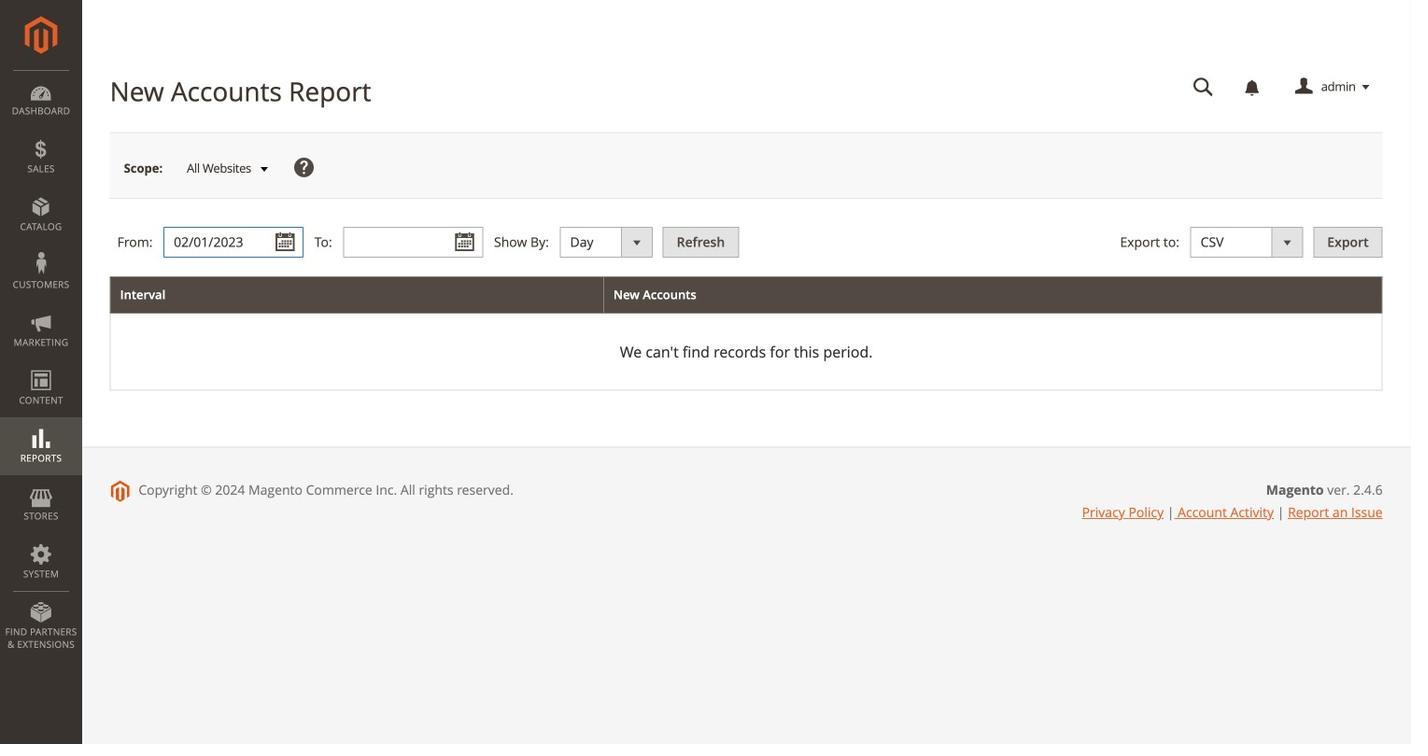 Task type: describe. For each thing, give the bounding box(es) containing it.
magento admin panel image
[[25, 16, 57, 54]]



Task type: locate. For each thing, give the bounding box(es) containing it.
None text field
[[343, 227, 483, 258]]

menu bar
[[0, 70, 82, 661]]

None text field
[[1180, 71, 1227, 104], [164, 227, 304, 258], [1180, 71, 1227, 104], [164, 227, 304, 258]]



